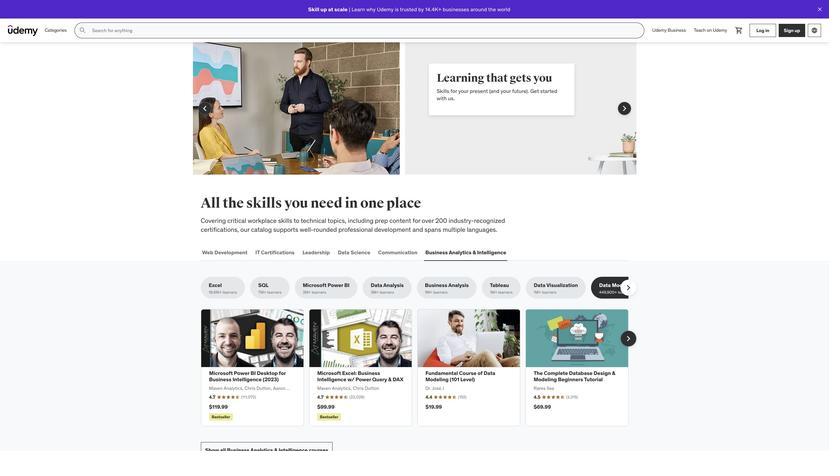 Task type: locate. For each thing, give the bounding box(es) containing it.
& inside button
[[473, 249, 476, 256]]

next image
[[624, 283, 634, 294], [624, 334, 634, 344]]

intelligence inside button
[[478, 249, 507, 256]]

0 vertical spatial the
[[489, 6, 497, 13]]

1 vertical spatial carousel element
[[201, 310, 637, 427]]

log
[[757, 27, 765, 33]]

16.6m+
[[209, 290, 222, 295]]

0 vertical spatial for
[[390, 88, 396, 94]]

intelligence inside microsoft excel: business intelligence w/ power query & dax
[[318, 377, 347, 383]]

analysis inside business analysis 1m+ learners
[[449, 282, 469, 289]]

2 horizontal spatial for
[[413, 217, 421, 225]]

449,900+
[[600, 290, 618, 295]]

modeling left (101
[[426, 377, 449, 383]]

sql
[[259, 282, 269, 289]]

course
[[460, 370, 477, 377]]

business inside button
[[426, 249, 448, 256]]

1 horizontal spatial analysis
[[449, 282, 469, 289]]

microsoft power bi 3m+ learners
[[303, 282, 350, 295]]

the complete database design & modeling beginners tutorial link
[[534, 370, 616, 383]]

14.4k+
[[426, 6, 442, 13]]

bi inside microsoft power bi desktop for business intelligence (2023)
[[251, 370, 256, 377]]

0 vertical spatial up
[[321, 6, 327, 13]]

up right sign
[[795, 27, 801, 33]]

0 vertical spatial next image
[[624, 283, 634, 294]]

analysis inside data analysis 3m+ learners
[[384, 282, 404, 289]]

& inside the complete database design & modeling beginners tutorial
[[613, 370, 616, 377]]

1m+ inside the data visualization 1m+ learners
[[534, 290, 542, 295]]

1 next image from the top
[[624, 283, 634, 294]]

2 analysis from the left
[[449, 282, 469, 289]]

4 learners from the left
[[380, 290, 395, 295]]

covering
[[201, 217, 226, 225]]

your
[[398, 88, 408, 94], [440, 88, 450, 94]]

1 horizontal spatial your
[[440, 88, 450, 94]]

0 horizontal spatial you
[[285, 195, 308, 212]]

1 vertical spatial bi
[[251, 370, 256, 377]]

data visualization 1m+ learners
[[534, 282, 579, 295]]

intelligence down 'languages.'
[[478, 249, 507, 256]]

power inside microsoft power bi desktop for business intelligence (2023)
[[234, 370, 250, 377]]

bi for microsoft power bi desktop for business intelligence (2023)
[[251, 370, 256, 377]]

for
[[390, 88, 396, 94], [413, 217, 421, 225], [279, 370, 286, 377]]

content
[[390, 217, 412, 225]]

3 1m+ from the left
[[534, 290, 542, 295]]

1m+ for data visualization
[[534, 290, 542, 295]]

microsoft power bi desktop for business intelligence (2023)
[[209, 370, 286, 383]]

certifications,
[[201, 226, 239, 234]]

for up and
[[413, 217, 421, 225]]

1 vertical spatial for
[[413, 217, 421, 225]]

spans
[[425, 226, 442, 234]]

beginners
[[559, 377, 584, 383]]

1 vertical spatial next image
[[624, 334, 634, 344]]

power inside microsoft power bi 3m+ learners
[[328, 282, 344, 289]]

analytics
[[449, 249, 472, 256]]

present
[[409, 88, 427, 94]]

1 horizontal spatial intelligence
[[318, 377, 347, 383]]

data for data analysis 3m+ learners
[[371, 282, 383, 289]]

learners
[[223, 290, 237, 295], [267, 290, 282, 295], [312, 290, 327, 295], [380, 290, 395, 295], [434, 290, 448, 295], [499, 290, 513, 295], [543, 290, 557, 295], [619, 290, 633, 295]]

carousel element
[[0, 42, 788, 175], [201, 310, 637, 427]]

0 horizontal spatial up
[[321, 6, 327, 13]]

0 horizontal spatial modeling
[[426, 377, 449, 383]]

2 1m+ from the left
[[490, 290, 498, 295]]

intelligence left (2023)
[[233, 377, 262, 383]]

1m+ inside business analysis 1m+ learners
[[425, 290, 433, 295]]

0 horizontal spatial your
[[398, 88, 408, 94]]

including
[[348, 217, 374, 225]]

you inside "learning that gets you skills for your present (and your future). get started with us."
[[473, 71, 491, 85]]

2 learners from the left
[[267, 290, 282, 295]]

microsoft inside microsoft power bi 3m+ learners
[[303, 282, 327, 289]]

0 horizontal spatial 3m+
[[303, 290, 311, 295]]

modeling up the 449,900+
[[612, 282, 636, 289]]

business inside microsoft power bi desktop for business intelligence (2023)
[[209, 377, 232, 383]]

1 1m+ from the left
[[425, 290, 433, 295]]

2 vertical spatial for
[[279, 370, 286, 377]]

data inside fundamental course of data modeling (101 level)
[[484, 370, 496, 377]]

microsoft for microsoft power bi desktop for business intelligence (2023)
[[209, 370, 233, 377]]

3 learners from the left
[[312, 290, 327, 295]]

microsoft inside microsoft power bi desktop for business intelligence (2023)
[[209, 370, 233, 377]]

sign up
[[785, 27, 801, 33]]

udemy business link
[[649, 23, 691, 38]]

skills
[[376, 88, 389, 94]]

learners inside tableau 1m+ learners
[[499, 290, 513, 295]]

your right (and
[[440, 88, 450, 94]]

analysis for business analysis
[[449, 282, 469, 289]]

learners inside microsoft power bi 3m+ learners
[[312, 290, 327, 295]]

microsoft
[[303, 282, 327, 289], [209, 370, 233, 377], [318, 370, 341, 377]]

1 vertical spatial you
[[285, 195, 308, 212]]

2 horizontal spatial intelligence
[[478, 249, 507, 256]]

critical
[[228, 217, 247, 225]]

udemy inside "link"
[[714, 27, 728, 33]]

0 vertical spatial carousel element
[[0, 42, 788, 175]]

udemy business
[[653, 27, 687, 33]]

data for data modeling 449,900+ learners
[[600, 282, 611, 289]]

you for gets
[[473, 71, 491, 85]]

you up to
[[285, 195, 308, 212]]

6 learners from the left
[[499, 290, 513, 295]]

1 horizontal spatial you
[[473, 71, 491, 85]]

businesses
[[443, 6, 470, 13]]

it certifications button
[[254, 245, 296, 261]]

& right 'analytics' at the bottom right
[[473, 249, 476, 256]]

by
[[419, 6, 424, 13]]

0 horizontal spatial for
[[279, 370, 286, 377]]

0 horizontal spatial the
[[223, 195, 244, 212]]

1 horizontal spatial bi
[[345, 282, 350, 289]]

it certifications
[[256, 249, 295, 256]]

up for skill
[[321, 6, 327, 13]]

next image for topic filters "element" on the bottom of the page
[[624, 283, 634, 294]]

communication
[[379, 249, 418, 256]]

data inside the data visualization 1m+ learners
[[534, 282, 546, 289]]

the
[[489, 6, 497, 13], [223, 195, 244, 212]]

for up us.
[[390, 88, 396, 94]]

udemy
[[377, 6, 394, 13], [653, 27, 667, 33], [714, 27, 728, 33]]

in
[[766, 27, 770, 33], [345, 195, 358, 212]]

1 horizontal spatial &
[[473, 249, 476, 256]]

0 horizontal spatial power
[[234, 370, 250, 377]]

analysis down communication button
[[384, 282, 404, 289]]

up left the at
[[321, 6, 327, 13]]

0 horizontal spatial analysis
[[384, 282, 404, 289]]

learners inside sql 7m+ learners
[[267, 290, 282, 295]]

topics,
[[328, 217, 347, 225]]

(2023)
[[263, 377, 279, 383]]

microsoft excel: business intelligence w/ power query & dax
[[318, 370, 404, 383]]

0 horizontal spatial 1m+
[[425, 290, 433, 295]]

modeling inside fundamental course of data modeling (101 level)
[[426, 377, 449, 383]]

8 learners from the left
[[619, 290, 633, 295]]

certifications
[[261, 249, 295, 256]]

next image inside topic filters "element"
[[624, 283, 634, 294]]

1 horizontal spatial 1m+
[[490, 290, 498, 295]]

your down learning
[[398, 88, 408, 94]]

skills up supports
[[278, 217, 293, 225]]

& inside microsoft excel: business intelligence w/ power query & dax
[[389, 377, 392, 383]]

learners inside excel 16.6m+ learners
[[223, 290, 237, 295]]

the left world
[[489, 6, 497, 13]]

data inside data analysis 3m+ learners
[[371, 282, 383, 289]]

2 horizontal spatial &
[[613, 370, 616, 377]]

analysis down 'analytics' at the bottom right
[[449, 282, 469, 289]]

you up started
[[473, 71, 491, 85]]

1 horizontal spatial udemy
[[653, 27, 667, 33]]

(and
[[428, 88, 439, 94]]

1 horizontal spatial for
[[390, 88, 396, 94]]

leadership button
[[302, 245, 332, 261]]

skills inside covering critical workplace skills to technical topics, including prep content for over 200 industry-recognized certifications, our catalog supports well-rounded professional development and spans multiple languages.
[[278, 217, 293, 225]]

learners inside business analysis 1m+ learners
[[434, 290, 448, 295]]

power for 3m+
[[328, 282, 344, 289]]

&
[[473, 249, 476, 256], [613, 370, 616, 377], [389, 377, 392, 383]]

data inside data science button
[[338, 249, 350, 256]]

tableau
[[490, 282, 510, 289]]

skill
[[308, 6, 320, 13]]

3m+
[[303, 290, 311, 295], [371, 290, 379, 295]]

in up including
[[345, 195, 358, 212]]

2 horizontal spatial modeling
[[612, 282, 636, 289]]

in right log on the right top of page
[[766, 27, 770, 33]]

1 horizontal spatial up
[[795, 27, 801, 33]]

you
[[473, 71, 491, 85], [285, 195, 308, 212]]

1 horizontal spatial in
[[766, 27, 770, 33]]

categories
[[45, 27, 67, 33]]

one
[[361, 195, 384, 212]]

us.
[[387, 95, 394, 102]]

power
[[328, 282, 344, 289], [234, 370, 250, 377], [356, 377, 371, 383]]

0 horizontal spatial &
[[389, 377, 392, 383]]

1 your from the left
[[398, 88, 408, 94]]

skills up workplace
[[246, 195, 282, 212]]

intelligence for business analytics & intelligence
[[478, 249, 507, 256]]

1 analysis from the left
[[384, 282, 404, 289]]

topic filters element
[[201, 277, 644, 299]]

data science
[[338, 249, 371, 256]]

(101
[[450, 377, 460, 383]]

1 learners from the left
[[223, 290, 237, 295]]

the up critical
[[223, 195, 244, 212]]

development
[[375, 226, 411, 234]]

1m+
[[425, 290, 433, 295], [490, 290, 498, 295], [534, 290, 542, 295]]

0 horizontal spatial intelligence
[[233, 377, 262, 383]]

2 horizontal spatial udemy
[[714, 27, 728, 33]]

shopping cart with 0 items image
[[736, 27, 744, 34]]

modeling left beginners
[[534, 377, 557, 383]]

0 horizontal spatial bi
[[251, 370, 256, 377]]

0 vertical spatial bi
[[345, 282, 350, 289]]

multiple
[[443, 226, 466, 234]]

1 vertical spatial the
[[223, 195, 244, 212]]

2 your from the left
[[440, 88, 450, 94]]

close image
[[817, 6, 824, 13]]

& right design
[[613, 370, 616, 377]]

1 vertical spatial skills
[[278, 217, 293, 225]]

& left dax
[[389, 377, 392, 383]]

web
[[202, 249, 214, 256]]

design
[[594, 370, 612, 377]]

up
[[321, 6, 327, 13], [795, 27, 801, 33]]

0 horizontal spatial in
[[345, 195, 358, 212]]

2 next image from the top
[[624, 334, 634, 344]]

1 horizontal spatial 3m+
[[371, 290, 379, 295]]

intelligence left w/
[[318, 377, 347, 383]]

0 vertical spatial you
[[473, 71, 491, 85]]

learning that gets you skills for your present (and your future). get started with us.
[[376, 71, 497, 102]]

0 vertical spatial in
[[766, 27, 770, 33]]

2 horizontal spatial 1m+
[[534, 290, 542, 295]]

2 3m+ from the left
[[371, 290, 379, 295]]

1 3m+ from the left
[[303, 290, 311, 295]]

3m+ inside microsoft power bi 3m+ learners
[[303, 290, 311, 295]]

bi inside microsoft power bi 3m+ learners
[[345, 282, 350, 289]]

1 vertical spatial up
[[795, 27, 801, 33]]

next image for carousel element containing microsoft power bi desktop for business intelligence (2023)
[[624, 334, 634, 344]]

modeling
[[612, 282, 636, 289], [426, 377, 449, 383], [534, 377, 557, 383]]

microsoft inside microsoft excel: business intelligence w/ power query & dax
[[318, 370, 341, 377]]

data inside data modeling 449,900+ learners
[[600, 282, 611, 289]]

5 learners from the left
[[434, 290, 448, 295]]

for right (2023)
[[279, 370, 286, 377]]

1 horizontal spatial power
[[328, 282, 344, 289]]

1 horizontal spatial modeling
[[534, 377, 557, 383]]

2 horizontal spatial power
[[356, 377, 371, 383]]

for inside covering critical workplace skills to technical topics, including prep content for over 200 industry-recognized certifications, our catalog supports well-rounded professional development and spans multiple languages.
[[413, 217, 421, 225]]

7 learners from the left
[[543, 290, 557, 295]]



Task type: describe. For each thing, give the bounding box(es) containing it.
data analysis 3m+ learners
[[371, 282, 404, 295]]

modeling inside the complete database design & modeling beginners tutorial
[[534, 377, 557, 383]]

carousel element containing microsoft power bi desktop for business intelligence (2023)
[[201, 310, 637, 427]]

and
[[413, 226, 423, 234]]

for inside "learning that gets you skills for your present (and your future). get started with us."
[[390, 88, 396, 94]]

industry-
[[449, 217, 475, 225]]

up for sign
[[795, 27, 801, 33]]

place
[[387, 195, 422, 212]]

started
[[480, 88, 497, 94]]

200
[[436, 217, 448, 225]]

power inside microsoft excel: business intelligence w/ power query & dax
[[356, 377, 371, 383]]

microsoft power bi desktop for business intelligence (2023) link
[[209, 370, 286, 383]]

is
[[395, 6, 399, 13]]

database
[[570, 370, 593, 377]]

why
[[367, 6, 376, 13]]

fundamental
[[426, 370, 458, 377]]

workplace
[[248, 217, 277, 225]]

skill up at scale | learn why udemy is trusted by 14.4k+ businesses around the world
[[308, 6, 511, 13]]

learners inside data analysis 3m+ learners
[[380, 290, 395, 295]]

level)
[[461, 377, 475, 383]]

in inside "log in" "link"
[[766, 27, 770, 33]]

sign
[[785, 27, 795, 33]]

microsoft for microsoft power bi 3m+ learners
[[303, 282, 327, 289]]

gets
[[449, 71, 471, 85]]

intelligence inside microsoft power bi desktop for business intelligence (2023)
[[233, 377, 262, 383]]

power for desktop
[[234, 370, 250, 377]]

business analytics & intelligence button
[[425, 245, 508, 261]]

1 horizontal spatial the
[[489, 6, 497, 13]]

1m+ inside tableau 1m+ learners
[[490, 290, 498, 295]]

our
[[241, 226, 250, 234]]

1m+ for business analysis
[[425, 290, 433, 295]]

scale
[[335, 6, 348, 13]]

with
[[376, 95, 386, 102]]

tableau 1m+ learners
[[490, 282, 513, 295]]

it
[[256, 249, 260, 256]]

desktop
[[257, 370, 278, 377]]

intelligence for microsoft excel: business intelligence w/ power query & dax
[[318, 377, 347, 383]]

web development button
[[201, 245, 249, 261]]

the
[[534, 370, 543, 377]]

next image
[[620, 103, 630, 114]]

7m+
[[259, 290, 266, 295]]

languages.
[[467, 226, 498, 234]]

analysis for data analysis
[[384, 282, 404, 289]]

learners inside the data visualization 1m+ learners
[[543, 290, 557, 295]]

0 horizontal spatial udemy
[[377, 6, 394, 13]]

you for skills
[[285, 195, 308, 212]]

web development
[[202, 249, 248, 256]]

data for data science
[[338, 249, 350, 256]]

teach
[[695, 27, 706, 33]]

Search for anything text field
[[91, 25, 637, 36]]

tutorial
[[585, 377, 603, 383]]

excel 16.6m+ learners
[[209, 282, 237, 295]]

log in
[[757, 27, 770, 33]]

communication button
[[377, 245, 419, 261]]

categories button
[[41, 23, 71, 38]]

complete
[[544, 370, 569, 377]]

query
[[373, 377, 387, 383]]

covering critical workplace skills to technical topics, including prep content for over 200 industry-recognized certifications, our catalog supports well-rounded professional development and spans multiple languages.
[[201, 217, 506, 234]]

0 vertical spatial skills
[[246, 195, 282, 212]]

recognized
[[475, 217, 506, 225]]

business analysis 1m+ learners
[[425, 282, 469, 295]]

of
[[478, 370, 483, 377]]

log in link
[[750, 24, 777, 37]]

need
[[311, 195, 343, 212]]

around
[[471, 6, 488, 13]]

data modeling 449,900+ learners
[[600, 282, 636, 295]]

at
[[329, 6, 334, 13]]

for inside microsoft power bi desktop for business intelligence (2023)
[[279, 370, 286, 377]]

all the skills you need in one place
[[201, 195, 422, 212]]

|
[[349, 6, 351, 13]]

teach on udemy
[[695, 27, 728, 33]]

world
[[498, 6, 511, 13]]

business inside business analysis 1m+ learners
[[425, 282, 448, 289]]

business analytics & intelligence
[[426, 249, 507, 256]]

supports
[[274, 226, 299, 234]]

excel
[[209, 282, 222, 289]]

dax
[[393, 377, 404, 383]]

microsoft for microsoft excel: business intelligence w/ power query & dax
[[318, 370, 341, 377]]

catalog
[[251, 226, 272, 234]]

1 vertical spatial in
[[345, 195, 358, 212]]

3m+ inside data analysis 3m+ learners
[[371, 290, 379, 295]]

data for data visualization 1m+ learners
[[534, 282, 546, 289]]

sql 7m+ learners
[[259, 282, 282, 295]]

modeling inside data modeling 449,900+ learners
[[612, 282, 636, 289]]

learners inside data modeling 449,900+ learners
[[619, 290, 633, 295]]

fundamental course of data modeling (101 level) link
[[426, 370, 496, 383]]

udemy image
[[8, 25, 38, 36]]

professional
[[339, 226, 373, 234]]

learning
[[376, 71, 424, 85]]

choose a language image
[[812, 27, 819, 34]]

to
[[294, 217, 300, 225]]

development
[[215, 249, 248, 256]]

data science button
[[337, 245, 372, 261]]

business inside microsoft excel: business intelligence w/ power query & dax
[[358, 370, 381, 377]]

future).
[[451, 88, 468, 94]]

w/
[[348, 377, 355, 383]]

excel:
[[342, 370, 357, 377]]

submit search image
[[79, 27, 87, 34]]

visualization
[[547, 282, 579, 289]]

rounded
[[314, 226, 337, 234]]

carousel element containing learning that gets you
[[0, 42, 788, 175]]

prep
[[375, 217, 388, 225]]

previous image
[[200, 103, 210, 114]]

technical
[[301, 217, 327, 225]]

get
[[470, 88, 478, 94]]

over
[[422, 217, 434, 225]]

microsoft excel: business intelligence w/ power query & dax link
[[318, 370, 404, 383]]

bi for microsoft power bi 3m+ learners
[[345, 282, 350, 289]]



Task type: vqa. For each thing, say whether or not it's contained in the screenshot.
Public within Public Speaking 3M+ learners
no



